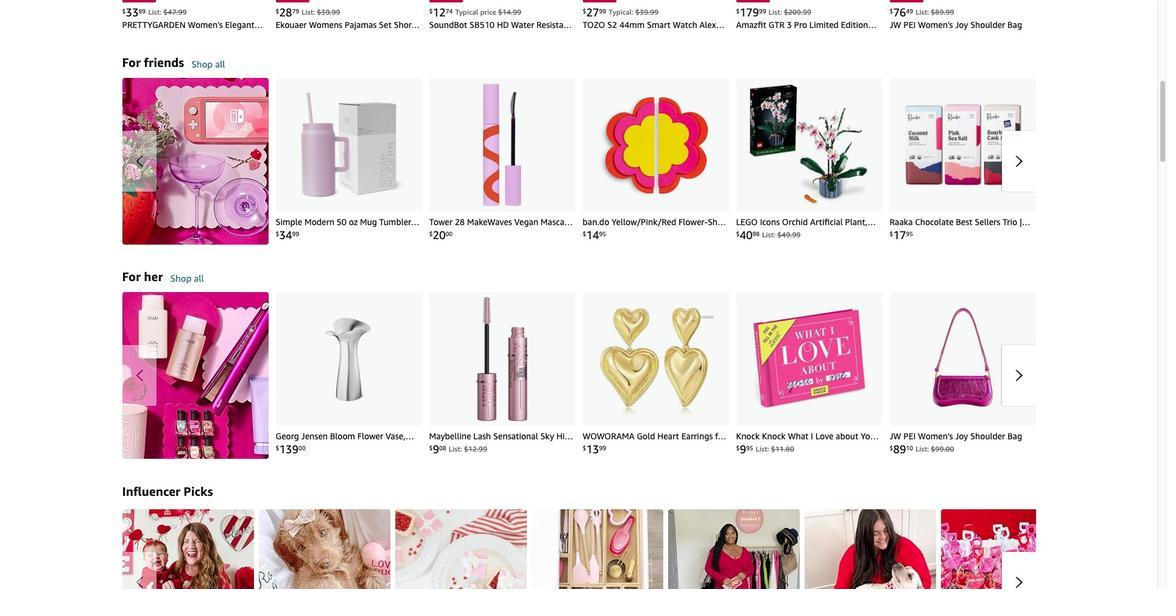 Task type: locate. For each thing, give the bounding box(es) containing it.
kristy leo image
[[941, 510, 1072, 590]]

2 for from the top
[[122, 270, 141, 284]]

99 up tozo
[[599, 7, 606, 14]]

1 horizontal spatial knock
[[762, 431, 786, 441]]

00 inside georg jensen bloom flower vase,… $ 139 00
[[298, 444, 306, 452]]

$ down woworama
[[583, 444, 586, 452]]

makewaves
[[467, 217, 512, 227]]

influencer picks
[[122, 485, 213, 499]]

list: up prettygarden
[[148, 7, 162, 16]]

orchid
[[782, 217, 808, 227]]

0 horizontal spatial 89
[[139, 7, 146, 14]]

89 left $99.00 on the right
[[893, 443, 906, 456]]

1 vertical spatial next rounded image
[[1015, 369, 1022, 382]]

|…
[[1020, 217, 1030, 227]]

2 vertical spatial next rounded image
[[1015, 577, 1022, 589]]

0 vertical spatial bag
[[1007, 19, 1022, 30]]

bloom
[[330, 431, 355, 441]]

women's inside jw pei women's joy shoulder bag $ 89 10 list: $99.00
[[918, 431, 953, 441]]

1 vertical spatial shop
[[170, 273, 192, 284]]

$11.80
[[771, 444, 794, 454]]

influencer
[[122, 485, 180, 499]]

0 vertical spatial 28
[[279, 5, 292, 19]]

$ inside $ 27 99 typical: $39.99 tozo s2 44mm smart watch alex…
[[583, 7, 586, 14]]

about
[[836, 431, 858, 441]]

women's inside the $ 76 49 list: $89.99 jw pei women's joy shoulder bag
[[918, 19, 953, 30]]

$ left 10
[[890, 444, 893, 452]]

list: left $11.80
[[756, 444, 769, 454]]

sensational
[[493, 431, 538, 441]]

27
[[586, 5, 599, 19]]

$ inside jw pei women's joy shoulder bag $ 89 10 list: $99.00
[[890, 444, 893, 452]]

1 vertical spatial 89
[[893, 443, 906, 456]]

shop all link for for her
[[170, 273, 204, 292]]

lash sensational sky high washable mascara makeup, volumizing, lengthening, defining, curling, multiplying, buildable formu… image
[[429, 292, 575, 426]]

1 horizontal spatial 9
[[740, 443, 746, 456]]

list containing 139
[[122, 292, 1167, 459]]

all down elegant…
[[215, 58, 225, 69]]

1 vertical spatial shop all
[[170, 273, 204, 284]]

0 horizontal spatial 95
[[599, 230, 606, 237]]

9 down maybelline
[[433, 443, 439, 456]]

$ down tower
[[429, 230, 433, 237]]

her
[[144, 270, 163, 284]]

$ down the simple
[[276, 230, 279, 237]]

$
[[122, 7, 126, 14], [276, 7, 279, 14], [429, 7, 433, 14], [583, 7, 586, 14], [736, 7, 740, 14], [890, 7, 893, 14], [276, 230, 279, 237], [429, 230, 433, 237], [583, 230, 586, 237], [736, 230, 740, 237], [890, 230, 893, 237], [276, 444, 279, 452], [429, 444, 433, 452], [583, 444, 586, 452], [736, 444, 740, 452], [890, 444, 893, 452]]

hi…
[[556, 431, 573, 441]]

1 vertical spatial 28
[[455, 217, 465, 227]]

soundbot
[[429, 19, 467, 30]]

95 left $11.80
[[746, 444, 753, 452]]

99
[[599, 7, 606, 14], [759, 7, 766, 14], [292, 230, 299, 237], [599, 444, 606, 452]]

3 list from the top
[[122, 292, 1167, 459]]

$ inside $ 33 89 list: $47.99 prettygarden women's elegant…
[[122, 7, 126, 14]]

13
[[586, 443, 599, 456]]

$ down georg
[[276, 444, 279, 452]]

0 vertical spatial shop all link
[[191, 58, 225, 78]]

women's
[[188, 19, 223, 30], [918, 19, 953, 30], [918, 431, 953, 441]]

1 horizontal spatial 28
[[455, 217, 465, 227]]

shoulder
[[970, 19, 1005, 30], [970, 431, 1005, 441]]

0 vertical spatial jw
[[890, 19, 901, 30]]

1 vertical spatial previous rounded image
[[136, 369, 143, 382]]

3 previous rounded image from the top
[[136, 577, 143, 589]]

gold heart earrings for women vintage love heart dangle earrings double heart drop earings matte gold statement earrings va… image
[[583, 292, 729, 426]]

$ left $11.80
[[736, 444, 740, 452]]

jw inside jw pei women's joy shoulder bag $ 89 10 list: $99.00
[[890, 431, 901, 441]]

1 horizontal spatial all
[[215, 58, 225, 69]]

jw down '76'
[[890, 19, 901, 30]]

shop
[[191, 58, 213, 69], [170, 273, 192, 284]]

list containing 34
[[122, 78, 1167, 245]]

$ inside ban.do yellow/pink/red flower-sh… $ 14 95
[[583, 230, 586, 237]]

0 vertical spatial joy
[[955, 19, 968, 30]]

0 horizontal spatial knock
[[736, 431, 760, 441]]

$ left "79"
[[276, 7, 279, 14]]

tower 28 makewaves vegan masca… $ 20 00
[[429, 217, 573, 242]]

flower
[[357, 431, 383, 441]]

0 vertical spatial previous rounded image
[[136, 155, 143, 167]]

$39.99
[[317, 7, 340, 16], [635, 7, 659, 16]]

9 left $11.80
[[740, 443, 746, 456]]

28 inside tower 28 makewaves vegan masca… $ 20 00
[[455, 217, 465, 227]]

1 list from the top
[[122, 0, 1167, 30]]

$39.99 up smart
[[635, 7, 659, 16]]

0 vertical spatial 89
[[139, 7, 146, 14]]

34
[[279, 228, 292, 242]]

00 down 'jensen'
[[298, 444, 306, 452]]

ban.do yellow/pink/red flower-sh… $ 14 95
[[583, 217, 726, 242]]

tumbler…
[[379, 217, 419, 227]]

1 horizontal spatial 95
[[746, 444, 753, 452]]

28
[[279, 5, 292, 19], [455, 217, 465, 227]]

previous rounded image
[[136, 155, 143, 167], [136, 369, 143, 382], [136, 577, 143, 589]]

sb510
[[470, 19, 495, 30]]

$49.99
[[777, 230, 801, 239]]

$ left 08
[[429, 444, 433, 452]]

1 previous rounded image from the top
[[136, 155, 143, 167]]

95 down ban.do
[[599, 230, 606, 237]]

list: inside lego icons orchid artificial plant,… $ 40 98 list: $49.99
[[762, 230, 776, 239]]

best
[[956, 217, 973, 227]]

ekouaer
[[276, 19, 307, 30]]

oz
[[349, 217, 358, 227]]

$ inside knock knock what i love about yo… $ 9 95 list: $11.80
[[736, 444, 740, 452]]

00 inside tower 28 makewaves vegan masca… $ 20 00
[[446, 230, 453, 237]]

woworama
[[583, 431, 635, 441]]

00
[[446, 230, 453, 237], [298, 444, 306, 452]]

simple modern 50 oz mug tumbler… $ 34 99
[[276, 217, 419, 242]]

99 down woworama
[[599, 444, 606, 452]]

$ up prettygarden
[[122, 7, 126, 14]]

0 horizontal spatial 9
[[433, 443, 439, 456]]

95
[[599, 230, 606, 237], [906, 230, 913, 237], [746, 444, 753, 452]]

typical
[[455, 7, 478, 16]]

1 for from the top
[[122, 55, 141, 69]]

all for for friends
[[215, 58, 225, 69]]

$ down lego
[[736, 230, 740, 237]]

list: inside $ 179 99 list: $209.99 amazfit gtr 3 pro limited edition…
[[769, 7, 782, 16]]

2 vertical spatial previous rounded image
[[136, 577, 143, 589]]

lego icons orchid artificial plant,… $ 40 98 list: $49.99
[[736, 217, 876, 242]]

28 up the ekouaer
[[279, 5, 292, 19]]

00 for 20
[[446, 230, 453, 237]]

1 shoulder from the top
[[970, 19, 1005, 30]]

$ inside $ 179 99 list: $209.99 amazfit gtr 3 pro limited edition…
[[736, 7, 740, 14]]

95 down raaka
[[906, 230, 913, 237]]

0 horizontal spatial all
[[194, 273, 204, 284]]

shop all link right her
[[170, 273, 204, 292]]

shop all link
[[191, 58, 225, 78], [170, 273, 204, 292]]

1 vertical spatial shop all link
[[170, 273, 204, 292]]

women's up $99.00 on the right
[[918, 431, 953, 441]]

$ inside the simple modern 50 oz mug tumbler… $ 34 99
[[276, 230, 279, 237]]

99 up amazfit
[[759, 7, 766, 14]]

1 bag from the top
[[1007, 19, 1022, 30]]

1 pei from the top
[[903, 19, 916, 30]]

89 up prettygarden
[[139, 7, 146, 14]]

shop all for for friends
[[191, 58, 225, 69]]

joy inside the $ 76 49 list: $89.99 jw pei women's joy shoulder bag
[[955, 19, 968, 30]]

all right her
[[194, 273, 204, 284]]

0 vertical spatial next rounded image
[[1015, 155, 1022, 167]]

$39.99 up womens
[[317, 7, 340, 16]]

yo…
[[861, 431, 879, 441]]

20
[[433, 228, 446, 242]]

2 joy from the top
[[955, 431, 968, 441]]

for for for friends
[[122, 55, 141, 69]]

2 pei from the top
[[903, 431, 916, 441]]

ban.do yellow/pink/red flower-shaped sticky notes, fun office supplies set includes 6 sticky note pads and 300 sheets, flow… image
[[583, 78, 729, 212]]

$ inside tower 28 makewaves vegan masca… $ 20 00
[[429, 230, 433, 237]]

2 jw from the top
[[890, 431, 901, 441]]

0 vertical spatial shoulder
[[970, 19, 1005, 30]]

$ down ban.do
[[583, 230, 586, 237]]

lego icons orchid artificial plant, building set with flowers, valentine décor gift for adults, botanical collection, great… image
[[736, 78, 882, 212]]

bag inside jw pei women's joy shoulder bag $ 89 10 list: $99.00
[[1007, 431, 1022, 441]]

99 inside $ 179 99 list: $209.99 amazfit gtr 3 pro limited edition…
[[759, 7, 766, 14]]

1 joy from the top
[[955, 19, 968, 30]]

shop all right friends
[[191, 58, 225, 69]]

joy inside jw pei women's joy shoulder bag $ 89 10 list: $99.00
[[955, 431, 968, 441]]

list: right "49" in the right of the page
[[916, 7, 929, 16]]

89
[[139, 7, 146, 14], [893, 443, 906, 456]]

$39.99 for 28
[[317, 7, 340, 16]]

knock up $11.80
[[762, 431, 786, 441]]

price
[[480, 7, 496, 16]]

$ left 74
[[429, 7, 433, 14]]

1 next rounded image from the top
[[1015, 155, 1022, 167]]

4 list from the top
[[122, 510, 1167, 590]]

1 $39.99 from the left
[[317, 7, 340, 16]]

9 inside maybelline lash sensational sky hi… $ 9 08 list: $12.99
[[433, 443, 439, 456]]

0 horizontal spatial 00
[[298, 444, 306, 452]]

pei inside jw pei women's joy shoulder bag $ 89 10 list: $99.00
[[903, 431, 916, 441]]

79
[[292, 7, 299, 14]]

lash
[[473, 431, 491, 441]]

flower-
[[679, 217, 708, 227]]

2 list from the top
[[122, 78, 1167, 245]]

1 9 from the left
[[433, 443, 439, 456]]

for left her
[[122, 270, 141, 284]]

1 vertical spatial pei
[[903, 431, 916, 441]]

list: right "79"
[[302, 7, 315, 16]]

list: right 98
[[762, 230, 776, 239]]

28 right tower
[[455, 217, 465, 227]]

yellow/pink/red
[[611, 217, 676, 227]]

shop right her
[[170, 273, 192, 284]]

amazfit
[[736, 19, 766, 30]]

$47.99
[[163, 7, 187, 16]]

georg jensen bloom flower vase,… $ 139 00
[[276, 431, 414, 456]]

$ left "49" in the right of the page
[[890, 7, 893, 14]]

list: inside maybelline lash sensational sky hi… $ 9 08 list: $12.99
[[449, 444, 462, 454]]

prettygarden
[[122, 19, 186, 30]]

1 vertical spatial bag
[[1007, 431, 1022, 441]]

0 vertical spatial 00
[[446, 230, 453, 237]]

40
[[740, 228, 753, 242]]

$39.99 inside $ 27 99 typical: $39.99 tozo s2 44mm smart watch alex…
[[635, 7, 659, 16]]

$ up amazfit
[[736, 7, 740, 14]]

for left friends
[[122, 55, 141, 69]]

1 vertical spatial 00
[[298, 444, 306, 452]]

2 shoulder from the top
[[970, 431, 1005, 441]]

list
[[122, 0, 1167, 30], [122, 78, 1167, 245], [122, 292, 1167, 459], [122, 510, 1167, 590]]

water
[[511, 19, 534, 30]]

2 9 from the left
[[740, 443, 746, 456]]

list: right 08
[[449, 444, 462, 454]]

next rounded image
[[1015, 155, 1022, 167], [1015, 369, 1022, 382], [1015, 577, 1022, 589]]

95 inside ban.do yellow/pink/red flower-sh… $ 14 95
[[599, 230, 606, 237]]

1 jw from the top
[[890, 19, 901, 30]]

1 vertical spatial joy
[[955, 431, 968, 441]]

2 knock from the left
[[762, 431, 786, 441]]

2 horizontal spatial 95
[[906, 230, 913, 237]]

1 vertical spatial shoulder
[[970, 431, 1005, 441]]

modern
[[304, 217, 334, 227]]

women's down $89.99
[[918, 19, 953, 30]]

28 inside '$ 28 79 list: $39.99 ekouaer womens pajamas set shor…'
[[279, 5, 292, 19]]

mug
[[360, 217, 377, 227]]

99 inside $ 27 99 typical: $39.99 tozo s2 44mm smart watch alex…
[[599, 7, 606, 14]]

2 $39.99 from the left
[[635, 7, 659, 16]]

jw right yo…
[[890, 431, 901, 441]]

list:
[[148, 7, 162, 16], [302, 7, 315, 16], [769, 7, 782, 16], [916, 7, 929, 16], [762, 230, 776, 239], [449, 444, 462, 454], [756, 444, 769, 454], [916, 444, 929, 454]]

0 vertical spatial all
[[215, 58, 225, 69]]

1 vertical spatial all
[[194, 273, 204, 284]]

$39.99 inside '$ 28 79 list: $39.99 ekouaer womens pajamas set shor…'
[[317, 7, 340, 16]]

2 previous rounded image from the top
[[136, 369, 143, 382]]

0 horizontal spatial 28
[[279, 5, 292, 19]]

$ up tozo
[[583, 7, 586, 14]]

shop all right her
[[170, 273, 204, 284]]

0 horizontal spatial $39.99
[[317, 7, 340, 16]]

9
[[433, 443, 439, 456], [740, 443, 746, 456]]

0 vertical spatial shop all
[[191, 58, 225, 69]]

1 vertical spatial for
[[122, 270, 141, 284]]

1 horizontal spatial 00
[[446, 230, 453, 237]]

women's left elegant…
[[188, 19, 223, 30]]

for
[[122, 55, 141, 69], [122, 270, 141, 284]]

2 bag from the top
[[1007, 431, 1022, 441]]

women's joy shoulder bag image
[[890, 292, 1036, 426]]

sellers
[[975, 217, 1000, 227]]

shor…
[[394, 19, 420, 30]]

1 horizontal spatial 89
[[893, 443, 906, 456]]

list: up gtr
[[769, 7, 782, 16]]

1 vertical spatial jw
[[890, 431, 901, 441]]

bag
[[1007, 19, 1022, 30], [1007, 431, 1022, 441]]

shop all
[[191, 58, 225, 69], [170, 273, 204, 284]]

jw
[[890, 19, 901, 30], [890, 431, 901, 441]]

2 next rounded image from the top
[[1015, 369, 1022, 382]]

0 vertical spatial for
[[122, 55, 141, 69]]

for friends image
[[122, 78, 268, 245]]

$ down raaka
[[890, 230, 893, 237]]

0 vertical spatial pei
[[903, 19, 916, 30]]

for her image
[[122, 292, 268, 459]]

shop right friends
[[191, 58, 213, 69]]

artificial
[[810, 217, 843, 227]]

3 next rounded image from the top
[[1015, 577, 1022, 589]]

99 down the simple
[[292, 230, 299, 237]]

1 horizontal spatial $39.99
[[635, 7, 659, 16]]

pei down "49" in the right of the page
[[903, 19, 916, 30]]

bag inside the $ 76 49 list: $89.99 jw pei women's joy shoulder bag
[[1007, 19, 1022, 30]]

pei up 10
[[903, 431, 916, 441]]

list: right 10
[[916, 444, 929, 454]]

00 down tower
[[446, 230, 453, 237]]

trio
[[1003, 217, 1017, 227]]

$12.99
[[464, 444, 487, 454]]

joy
[[955, 19, 968, 30], [955, 431, 968, 441]]

shop all link right friends
[[191, 58, 225, 78]]

list for for her's next rounded icon
[[122, 292, 1167, 459]]

knock right f…
[[736, 431, 760, 441]]

0 vertical spatial shop
[[191, 58, 213, 69]]

next rounded image for for her
[[1015, 369, 1022, 382]]

simple
[[276, 217, 302, 227]]



Task type: vqa. For each thing, say whether or not it's contained in the screenshot.


Task type: describe. For each thing, give the bounding box(es) containing it.
99 inside the simple modern 50 oz mug tumbler… $ 34 99
[[292, 230, 299, 237]]

9 inside knock knock what i love about yo… $ 9 95 list: $11.80
[[740, 443, 746, 456]]

list: inside knock knock what i love about yo… $ 9 95 list: $11.80
[[756, 444, 769, 454]]

raaka chocolate best sellers trio |… $ 17 95
[[890, 217, 1030, 242]]

$ 76 49 list: $89.99 jw pei women's joy shoulder bag
[[890, 5, 1022, 30]]

pei inside the $ 76 49 list: $89.99 jw pei women's joy shoulder bag
[[903, 19, 916, 30]]

pro
[[794, 19, 807, 30]]

picks
[[184, 485, 213, 499]]

00 for 139
[[298, 444, 306, 452]]

list for 3rd next rounded icon
[[122, 510, 1167, 590]]

list: inside $ 33 89 list: $47.99 prettygarden women's elegant…
[[148, 7, 162, 16]]

love
[[815, 431, 833, 441]]

home sweet pink image
[[531, 510, 663, 590]]

3
[[787, 19, 792, 30]]

jw inside the $ 76 49 list: $89.99 jw pei women's joy shoulder bag
[[890, 19, 901, 30]]

what
[[788, 431, 809, 441]]

89 inside jw pei women's joy shoulder bag $ 89 10 list: $99.00
[[893, 443, 906, 456]]

kelly fox image
[[804, 510, 936, 590]]

17
[[893, 228, 906, 242]]

alex…
[[699, 19, 724, 30]]

shoulder inside jw pei women's joy shoulder bag $ 89 10 list: $99.00
[[970, 431, 1005, 441]]

elegant…
[[225, 19, 263, 30]]

$ inside georg jensen bloom flower vase,… $ 139 00
[[276, 444, 279, 452]]

shoulder inside the $ 76 49 list: $89.99 jw pei women's joy shoulder bag
[[970, 19, 1005, 30]]

10
[[906, 444, 913, 452]]

typical:
[[609, 7, 634, 16]]

diary of a debutante image
[[395, 510, 527, 590]]

$ 28 79 list: $39.99 ekouaer womens pajamas set shor…
[[276, 5, 420, 30]]

masca…
[[541, 217, 573, 227]]

gold
[[637, 431, 655, 441]]

limited
[[809, 19, 839, 30]]

14
[[586, 228, 599, 242]]

watch
[[673, 19, 697, 30]]

hanging with haley image
[[259, 510, 390, 590]]

womens
[[309, 19, 342, 30]]

f…
[[715, 431, 726, 441]]

89 inside $ 33 89 list: $47.99 prettygarden women's elegant…
[[139, 7, 146, 14]]

shop all link for for friends
[[191, 58, 225, 78]]

littleredfashionhood image
[[122, 510, 254, 590]]

95 inside knock knock what i love about yo… $ 9 95 list: $11.80
[[746, 444, 753, 452]]

74
[[446, 7, 453, 14]]

44mm
[[619, 19, 645, 30]]

next rounded image for for friends
[[1015, 155, 1022, 167]]

$ 27 99 typical: $39.99 tozo s2 44mm smart watch alex…
[[583, 5, 724, 30]]

list containing 33
[[122, 0, 1167, 30]]

for for for her
[[122, 270, 141, 284]]

smart
[[647, 19, 671, 30]]

$ 12 74 typical price $14.99 soundbot sb510 hd water resista…
[[429, 5, 572, 30]]

raaka vegan gluten free kosher chocolate gift bars image
[[890, 78, 1036, 212]]

tower
[[429, 217, 453, 227]]

previous rounded image for her
[[136, 369, 143, 382]]

shop all for for her
[[170, 273, 204, 284]]

$ inside woworama gold heart earrings f… $ 13 99
[[583, 444, 586, 452]]

sky
[[540, 431, 554, 441]]

33
[[126, 5, 139, 19]]

95 inside raaka chocolate best sellers trio |… $ 17 95
[[906, 230, 913, 237]]

heart
[[657, 431, 679, 441]]

28 for 20
[[455, 217, 465, 227]]

for her
[[122, 270, 163, 284]]

ban.do
[[583, 217, 609, 227]]

georg
[[276, 431, 299, 441]]

i
[[811, 431, 813, 441]]

davida's fashion diary image
[[668, 510, 799, 590]]

knock knock what i love about yo… $ 9 95 list: $11.80
[[736, 431, 879, 456]]

$ inside raaka chocolate best sellers trio |… $ 17 95
[[890, 230, 893, 237]]

simple modern 50 oz mug tumbler with handle and straw lid | reusable insulated stainless steel large travel jug water bottl… image
[[276, 78, 422, 212]]

shop for for friends
[[191, 58, 213, 69]]

28 for womens
[[279, 5, 292, 19]]

list: inside the $ 76 49 list: $89.99 jw pei women's joy shoulder bag
[[916, 7, 929, 16]]

76
[[893, 5, 906, 19]]

50
[[337, 217, 347, 227]]

vase,…
[[385, 431, 414, 441]]

all for for her
[[194, 273, 204, 284]]

sh…
[[708, 217, 726, 227]]

pajamas
[[345, 19, 377, 30]]

98
[[753, 230, 760, 237]]

previous rounded image for friends
[[136, 155, 143, 167]]

$ inside lego icons orchid artificial plant,… $ 40 98 list: $49.99
[[736, 230, 740, 237]]

$ inside "$ 12 74 typical price $14.99 soundbot sb510 hd water resista…"
[[429, 7, 433, 14]]

friends
[[144, 55, 184, 69]]

list for next rounded icon for for friends
[[122, 78, 1167, 245]]

chocolate
[[915, 217, 954, 227]]

99 inside woworama gold heart earrings f… $ 13 99
[[599, 444, 606, 452]]

179
[[740, 5, 759, 19]]

knock knock what i love about you book fill in the love fill-in-the-blank gift journal, 4.5 x 3.25-inches image
[[736, 292, 882, 426]]

raaka
[[890, 217, 913, 227]]

$ inside maybelline lash sensational sky hi… $ 9 08 list: $12.99
[[429, 444, 433, 452]]

maybelline lash sensational sky hi… $ 9 08 list: $12.99
[[429, 431, 573, 456]]

$ 33 89 list: $47.99 prettygarden women's elegant…
[[122, 5, 263, 30]]

for friends
[[122, 55, 184, 69]]

$89.99
[[931, 7, 954, 16]]

$ 179 99 list: $209.99 amazfit gtr 3 pro limited edition…
[[736, 5, 877, 30]]

edition…
[[841, 19, 877, 30]]

$39.99 for 27
[[635, 7, 659, 16]]

12
[[433, 5, 446, 19]]

tozo
[[583, 19, 605, 30]]

plant,…
[[845, 217, 876, 227]]

georg jensen bloom flower vase, medium 9" image
[[276, 292, 422, 426]]

makewaves vegan mascara, jet black | lengthening and volumizing mascara | no clumping, no flaking | lightweight, buildable,… image
[[429, 78, 575, 212]]

$14.99
[[498, 7, 521, 16]]

lego
[[736, 217, 758, 227]]

jensen
[[301, 431, 328, 441]]

resista…
[[536, 19, 572, 30]]

08
[[439, 444, 446, 452]]

139
[[279, 443, 298, 456]]

list: inside jw pei women's joy shoulder bag $ 89 10 list: $99.00
[[916, 444, 929, 454]]

$ inside '$ 28 79 list: $39.99 ekouaer womens pajamas set shor…'
[[276, 7, 279, 14]]

s2
[[607, 19, 617, 30]]

vegan
[[514, 217, 538, 227]]

shop for for her
[[170, 273, 192, 284]]

women's inside $ 33 89 list: $47.99 prettygarden women's elegant…
[[188, 19, 223, 30]]

1 knock from the left
[[736, 431, 760, 441]]

maybelline
[[429, 431, 471, 441]]

$99.00
[[931, 444, 954, 454]]

$ inside the $ 76 49 list: $89.99 jw pei women's joy shoulder bag
[[890, 7, 893, 14]]

earrings
[[681, 431, 713, 441]]

list: inside '$ 28 79 list: $39.99 ekouaer womens pajamas set shor…'
[[302, 7, 315, 16]]

hd
[[497, 19, 509, 30]]



